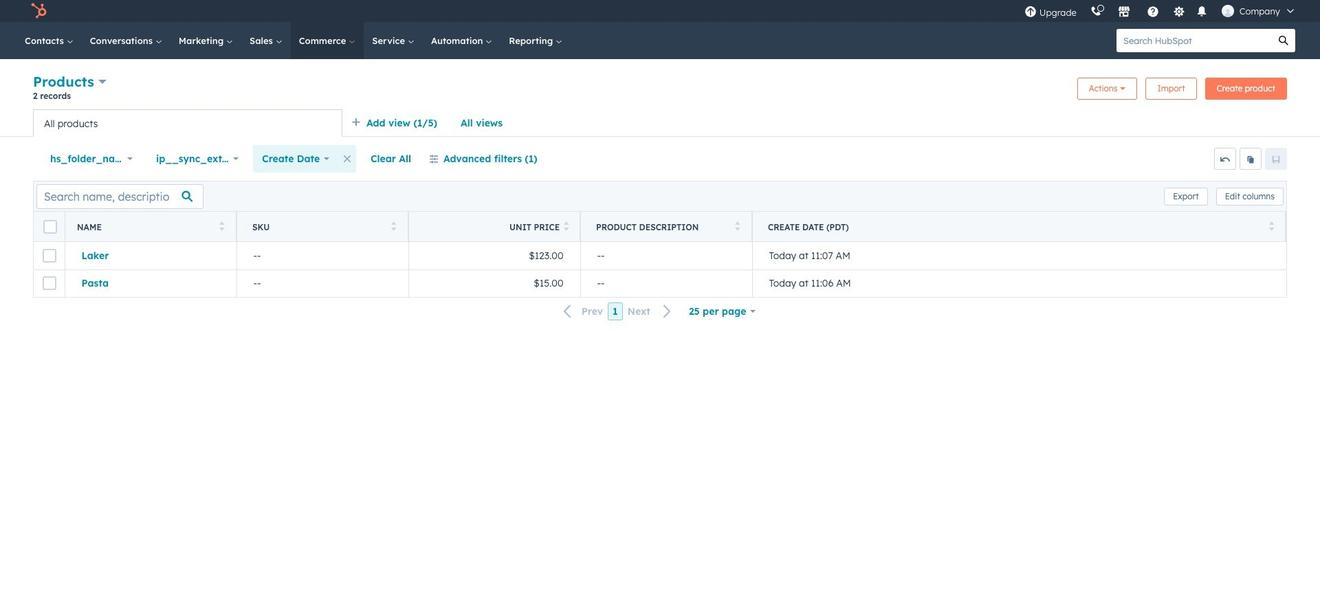 Task type: describe. For each thing, give the bounding box(es) containing it.
1 press to sort. image from the left
[[219, 221, 224, 231]]

3 press to sort. image from the left
[[735, 221, 740, 231]]

5 press to sort. element from the left
[[1270, 221, 1275, 233]]

4 press to sort. element from the left
[[735, 221, 740, 233]]

1 press to sort. element from the left
[[219, 221, 224, 233]]

jacob simon image
[[1222, 5, 1235, 17]]

pagination navigation
[[556, 303, 680, 321]]



Task type: locate. For each thing, give the bounding box(es) containing it.
2 press to sort. image from the left
[[564, 221, 569, 231]]

press to sort. element
[[219, 221, 224, 233], [391, 221, 396, 233], [564, 221, 569, 233], [735, 221, 740, 233], [1270, 221, 1275, 233]]

press to sort. image
[[391, 221, 396, 231]]

banner
[[33, 72, 1288, 109]]

marketplaces image
[[1118, 6, 1131, 19]]

2 press to sort. element from the left
[[391, 221, 396, 233]]

press to sort. image
[[219, 221, 224, 231], [564, 221, 569, 231], [735, 221, 740, 231], [1270, 221, 1275, 231]]

4 press to sort. image from the left
[[1270, 221, 1275, 231]]

Search HubSpot search field
[[1117, 29, 1273, 52]]

3 press to sort. element from the left
[[564, 221, 569, 233]]

Search name, description, or SKU search field
[[36, 184, 204, 209]]

menu
[[1018, 0, 1304, 22]]



Task type: vqa. For each thing, say whether or not it's contained in the screenshot.
Default inside the button
no



